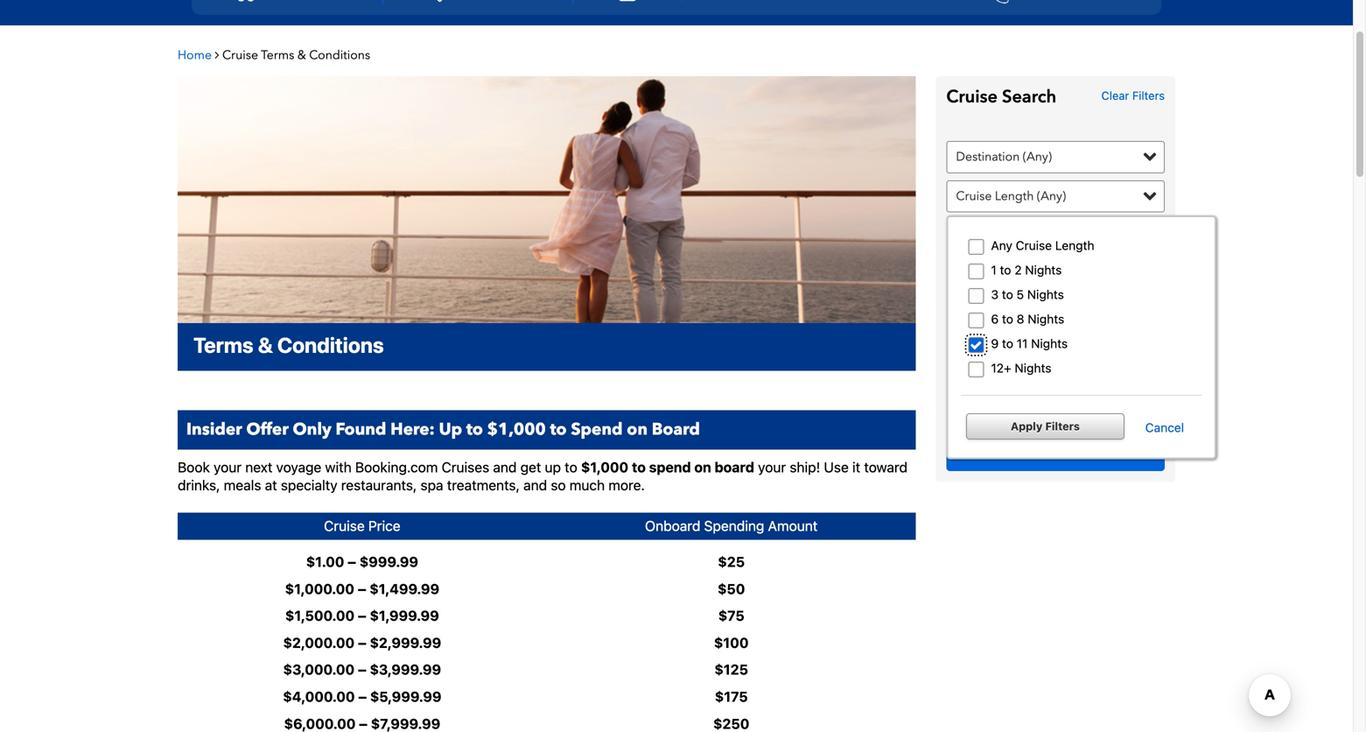 Task type: locate. For each thing, give the bounding box(es) containing it.
nights right 5
[[1028, 287, 1065, 302]]

clear
[[1102, 89, 1130, 102]]

– down $1,000.00 – $1,499.99
[[358, 607, 367, 624]]

departure down 6
[[957, 345, 1014, 361]]

your left ship!
[[758, 459, 786, 475]]

cruise up 1 to 2 nights
[[1016, 238, 1053, 253]]

$6,000.00
[[284, 715, 356, 732]]

– for $2,000.00
[[358, 634, 367, 651]]

1 vertical spatial on
[[695, 459, 712, 475]]

0 vertical spatial search
[[1003, 85, 1057, 109]]

search up destination ( any )
[[1003, 85, 1057, 109]]

cruise for cruise search
[[947, 85, 998, 109]]

1 horizontal spatial $1,000
[[581, 459, 629, 475]]

(
[[1023, 148, 1027, 165], [1037, 188, 1041, 204], [1046, 227, 1050, 244], [1022, 266, 1026, 283], [1023, 305, 1027, 322], [1042, 345, 1045, 361]]

0 vertical spatial and
[[493, 459, 517, 475]]

any right date
[[1050, 227, 1072, 244]]

and inside your ship! use it toward drinks, meals at specialty restaurants, spa treatments, and so much more.
[[524, 477, 547, 494]]

& up offer
[[258, 333, 273, 357]]

0 horizontal spatial length
[[995, 188, 1034, 204]]

$1.00
[[306, 553, 344, 570]]

clear filters
[[1102, 89, 1165, 102]]

length
[[995, 188, 1034, 204], [1056, 238, 1095, 253]]

$1,000 up much
[[581, 459, 629, 475]]

( right port
[[1042, 345, 1045, 361]]

search
[[1003, 85, 1057, 109], [1033, 438, 1079, 454]]

$999.99
[[360, 553, 419, 570]]

your up meals
[[214, 459, 242, 475]]

1 horizontal spatial on
[[695, 459, 712, 475]]

$100
[[714, 634, 749, 651]]

any right port
[[1045, 345, 1067, 361]]

9
[[992, 336, 999, 351]]

next
[[245, 459, 273, 475]]

cruise for cruise length ( any )
[[957, 188, 992, 204]]

cruise up destination
[[947, 85, 998, 109]]

terms & conditions
[[194, 333, 384, 357]]

search link
[[947, 421, 1165, 471]]

– for $6,000.00
[[359, 715, 368, 732]]

departure for departure port
[[957, 345, 1014, 361]]

0 vertical spatial &
[[298, 47, 306, 64]]

–
[[348, 553, 356, 570], [358, 580, 366, 597], [358, 607, 367, 624], [358, 634, 367, 651], [358, 661, 367, 678], [358, 688, 367, 705], [359, 715, 368, 732]]

1 vertical spatial departure
[[957, 345, 1014, 361]]

dialog
[[947, 215, 1217, 459]]

$125
[[715, 661, 749, 678]]

filters right clear
[[1133, 89, 1165, 102]]

0 horizontal spatial $1,000
[[487, 418, 546, 441]]

1 departure from the top
[[957, 227, 1014, 244]]

length right date
[[1056, 238, 1095, 253]]

1 horizontal spatial filters
[[1133, 89, 1165, 102]]

0 horizontal spatial terms
[[194, 333, 254, 357]]

drinks,
[[178, 477, 220, 494]]

) up 3 to 5 nights
[[1047, 266, 1051, 283]]

departure port ( any )
[[957, 345, 1071, 361]]

1 horizontal spatial terms
[[261, 47, 295, 64]]

cruise down 3
[[957, 305, 992, 322]]

$1,000.00
[[285, 580, 355, 597]]

your inside your ship! use it toward drinks, meals at specialty restaurants, spa treatments, and so much more.
[[758, 459, 786, 475]]

2 your from the left
[[758, 459, 786, 475]]

onboard spending amount
[[645, 518, 818, 534]]

1 horizontal spatial and
[[524, 477, 547, 494]]

departure for departure date
[[957, 227, 1014, 244]]

any for line
[[1026, 266, 1047, 283]]

cruise down destination
[[957, 188, 992, 204]]

filters right apply
[[1046, 420, 1080, 432]]

up
[[439, 418, 462, 441]]

and left get
[[493, 459, 517, 475]]

1 vertical spatial filters
[[1046, 420, 1080, 432]]

1 vertical spatial length
[[1056, 238, 1095, 253]]

$175
[[715, 688, 748, 705]]

nights right the "11"
[[1032, 336, 1068, 351]]

$3,000.00 – $3,999.99
[[283, 661, 441, 678]]

and down get
[[524, 477, 547, 494]]

spend
[[571, 418, 623, 441]]

to
[[1000, 263, 1012, 277], [1002, 287, 1014, 302], [1003, 312, 1014, 326], [1003, 336, 1014, 351], [467, 418, 483, 441], [550, 418, 567, 441], [565, 459, 578, 475], [632, 459, 646, 475]]

( up date
[[1037, 188, 1041, 204]]

so
[[551, 477, 566, 494]]

0 vertical spatial departure
[[957, 227, 1014, 244]]

0 horizontal spatial filters
[[1046, 420, 1080, 432]]

$5,999.99
[[370, 688, 442, 705]]

cruise right angle right icon
[[222, 47, 258, 64]]

conditions
[[309, 47, 370, 64], [277, 333, 384, 357]]

cruise
[[222, 47, 258, 64], [947, 85, 998, 109], [957, 188, 992, 204], [1016, 238, 1053, 253], [957, 266, 992, 283], [957, 305, 992, 322], [324, 518, 365, 534]]

0 horizontal spatial on
[[627, 418, 648, 441]]

departure up the "1"
[[957, 227, 1014, 244]]

cancel
[[1146, 420, 1185, 435]]

( right ship
[[1023, 305, 1027, 322]]

nights for 6 to 8 nights
[[1028, 312, 1065, 326]]

– up $3,000.00 – $3,999.99
[[358, 634, 367, 651]]

1 vertical spatial terms
[[194, 333, 254, 357]]

any right 8
[[1027, 305, 1049, 322]]

0 vertical spatial terms
[[261, 47, 295, 64]]

$2,999.99
[[370, 634, 442, 651]]

filters
[[1133, 89, 1165, 102], [1046, 420, 1080, 432]]

up
[[545, 459, 561, 475]]

( right date
[[1046, 227, 1050, 244]]

clear filters link
[[1102, 87, 1165, 105]]

filters inside clear filters "link"
[[1133, 89, 1165, 102]]

) for departure date ( any )
[[1072, 227, 1075, 244]]

any up the "1"
[[992, 238, 1013, 253]]

1 horizontal spatial &
[[298, 47, 306, 64]]

nights down the any cruise length
[[1026, 263, 1062, 277]]

nights right 8
[[1028, 312, 1065, 326]]

– for $3,000.00
[[358, 661, 367, 678]]

1 horizontal spatial length
[[1056, 238, 1095, 253]]

any for length
[[1041, 188, 1063, 204]]

) right date
[[1072, 227, 1075, 244]]

) down 3 to 5 nights
[[1049, 305, 1053, 322]]

2 departure from the top
[[957, 345, 1014, 361]]

2
[[1015, 263, 1022, 277]]

0 horizontal spatial your
[[214, 459, 242, 475]]

) up the any cruise length
[[1063, 188, 1067, 204]]

1 horizontal spatial your
[[758, 459, 786, 475]]

any up date
[[1041, 188, 1063, 204]]

search down apply filters
[[1033, 438, 1079, 454]]

any right 2
[[1026, 266, 1047, 283]]

your
[[214, 459, 242, 475], [758, 459, 786, 475]]

spending
[[704, 518, 765, 534]]

& right angle right icon
[[298, 47, 306, 64]]

( for line
[[1022, 266, 1026, 283]]

insider offer only found here: up to $1,000 to spend on board
[[187, 418, 700, 441]]

1
[[992, 263, 997, 277]]

cruise inside dialog
[[1016, 238, 1053, 253]]

and
[[493, 459, 517, 475], [524, 477, 547, 494]]

with
[[325, 459, 352, 475]]

0 horizontal spatial &
[[258, 333, 273, 357]]

)
[[1049, 148, 1052, 165], [1063, 188, 1067, 204], [1072, 227, 1075, 244], [1047, 266, 1051, 283], [1049, 305, 1053, 322], [1067, 345, 1071, 361]]

$1,000 up get
[[487, 418, 546, 441]]

cancel button
[[1128, 420, 1202, 435]]

$6,000.00 – $7,999.99
[[284, 715, 441, 732]]

– right '$1.00'
[[348, 553, 356, 570]]

ship!
[[790, 459, 821, 475]]

$1,500.00
[[285, 607, 355, 624]]

date
[[1017, 227, 1043, 244]]

length up departure date ( any )
[[995, 188, 1034, 204]]

treatments,
[[447, 477, 520, 494]]

departure
[[957, 227, 1014, 244], [957, 345, 1014, 361]]

( for port
[[1042, 345, 1045, 361]]

– down '$4,000.00 – $5,999.99'
[[359, 715, 368, 732]]

0 vertical spatial filters
[[1133, 89, 1165, 102]]

booking.com
[[355, 459, 438, 475]]

terms up insider
[[194, 333, 254, 357]]

0 vertical spatial $1,000
[[487, 418, 546, 441]]

1 vertical spatial and
[[524, 477, 547, 494]]

terms right angle right icon
[[261, 47, 295, 64]]

1 vertical spatial &
[[258, 333, 273, 357]]

any cruise length
[[992, 238, 1095, 253]]

( for date
[[1046, 227, 1050, 244]]

length inside search box
[[995, 188, 1034, 204]]

– down $2,000.00 – $2,999.99
[[358, 661, 367, 678]]

– down $3,000.00 – $3,999.99
[[358, 688, 367, 705]]

cruise for cruise price
[[324, 518, 365, 534]]

) right port
[[1067, 345, 1071, 361]]

– down $1.00 – $999.99
[[358, 580, 366, 597]]

any for port
[[1045, 345, 1067, 361]]

( right line
[[1022, 266, 1026, 283]]

any for date
[[1050, 227, 1072, 244]]

terms & conditions image
[[178, 76, 916, 323]]

0 vertical spatial on
[[627, 418, 648, 441]]

0 vertical spatial length
[[995, 188, 1034, 204]]

None search field
[[936, 76, 1176, 482]]

1 vertical spatial conditions
[[277, 333, 384, 357]]

board
[[715, 459, 755, 475]]

book your next voyage with booking.com cruises and get up to $1,000 to spend on board
[[178, 459, 755, 475]]

cruise up $1.00 – $999.99
[[324, 518, 365, 534]]

&
[[298, 47, 306, 64], [258, 333, 273, 357]]

filters inside apply filters link
[[1046, 420, 1080, 432]]

cruise up 3
[[957, 266, 992, 283]]



Task type: describe. For each thing, give the bounding box(es) containing it.
more.
[[609, 477, 645, 494]]

$7,999.99
[[371, 715, 441, 732]]

any inside dialog
[[992, 238, 1013, 253]]

$2,000.00
[[283, 634, 355, 651]]

$1,999.99
[[370, 607, 439, 624]]

$50
[[718, 580, 745, 597]]

( right destination
[[1023, 148, 1027, 165]]

12+ nights
[[992, 361, 1052, 375]]

it
[[853, 459, 861, 475]]

length inside dialog
[[1056, 238, 1095, 253]]

) for cruise line ( any )
[[1047, 266, 1051, 283]]

spa
[[421, 477, 444, 494]]

apply filters link
[[967, 413, 1125, 440]]

12+
[[992, 361, 1012, 375]]

$1,500.00 – $1,999.99
[[285, 607, 439, 624]]

departure date ( any )
[[957, 227, 1075, 244]]

0 vertical spatial conditions
[[309, 47, 370, 64]]

$3,000.00
[[283, 661, 355, 678]]

$1.00 – $999.99
[[306, 553, 419, 570]]

get
[[521, 459, 541, 475]]

filters for clear filters
[[1133, 89, 1165, 102]]

1 vertical spatial search
[[1033, 438, 1079, 454]]

board
[[652, 418, 700, 441]]

cruise search
[[947, 85, 1057, 109]]

ship
[[995, 305, 1020, 322]]

offer
[[246, 418, 289, 441]]

book
[[178, 459, 210, 475]]

– for $1,500.00
[[358, 607, 367, 624]]

any up cruise length ( any )
[[1027, 148, 1049, 165]]

5
[[1017, 287, 1025, 302]]

apply
[[1011, 420, 1043, 432]]

nights for 1 to 2 nights
[[1026, 263, 1062, 277]]

filters for apply filters
[[1046, 420, 1080, 432]]

cruise price
[[324, 518, 401, 534]]

specialty
[[281, 477, 338, 494]]

restaurants,
[[341, 477, 417, 494]]

dialog containing any cruise length
[[947, 215, 1217, 459]]

) up cruise length ( any )
[[1049, 148, 1052, 165]]

9 to 11 nights
[[992, 336, 1068, 351]]

$3,999.99
[[370, 661, 441, 678]]

cruise for cruise terms & conditions
[[222, 47, 258, 64]]

found
[[336, 418, 387, 441]]

1 vertical spatial $1,000
[[581, 459, 629, 475]]

destination ( any )
[[957, 148, 1052, 165]]

$25
[[718, 553, 745, 570]]

11
[[1017, 336, 1028, 351]]

( for length
[[1037, 188, 1041, 204]]

cruise for cruise line ( any )
[[957, 266, 992, 283]]

price
[[369, 518, 401, 534]]

$4,000.00
[[283, 688, 355, 705]]

6 to 8 nights
[[992, 312, 1065, 326]]

1 to 2 nights
[[992, 263, 1062, 277]]

any for ship
[[1027, 305, 1049, 322]]

here:
[[391, 418, 435, 441]]

cruises
[[442, 459, 490, 475]]

nights for 9 to 11 nights
[[1032, 336, 1068, 351]]

only
[[293, 418, 332, 441]]

voyage
[[276, 459, 322, 475]]

use
[[824, 459, 849, 475]]

– for $1,000.00
[[358, 580, 366, 597]]

spend
[[649, 459, 691, 475]]

$2,000.00 – $2,999.99
[[283, 634, 442, 651]]

) for cruise length ( any )
[[1063, 188, 1067, 204]]

travel menu navigation
[[192, 0, 1162, 15]]

$75
[[719, 607, 745, 624]]

onboard
[[645, 518, 701, 534]]

home link
[[178, 47, 215, 64]]

your ship! use it toward drinks, meals at specialty restaurants, spa treatments, and so much more.
[[178, 459, 908, 494]]

) for departure port ( any )
[[1067, 345, 1071, 361]]

cruise terms & conditions
[[222, 47, 370, 64]]

home
[[178, 47, 212, 64]]

) for cruise ship ( any )
[[1049, 305, 1053, 322]]

$4,000.00 – $5,999.99
[[283, 688, 442, 705]]

destination
[[957, 148, 1020, 165]]

8
[[1017, 312, 1025, 326]]

– for $1.00
[[348, 553, 356, 570]]

at
[[265, 477, 277, 494]]

( for ship
[[1023, 305, 1027, 322]]

toward
[[865, 459, 908, 475]]

cruise ship ( any )
[[957, 305, 1053, 322]]

none search field containing cruise search
[[936, 76, 1176, 482]]

$1,000.00 – $1,499.99
[[285, 580, 440, 597]]

apply filters
[[1011, 420, 1080, 432]]

angle right image
[[215, 49, 219, 61]]

cruise length ( any )
[[957, 188, 1067, 204]]

3 to 5 nights
[[992, 287, 1065, 302]]

meals
[[224, 477, 261, 494]]

line
[[995, 266, 1019, 283]]

amount
[[768, 518, 818, 534]]

nights down 9 to 11 nights
[[1015, 361, 1052, 375]]

$250
[[714, 715, 750, 732]]

0 horizontal spatial and
[[493, 459, 517, 475]]

insider
[[187, 418, 242, 441]]

1 your from the left
[[214, 459, 242, 475]]

6
[[992, 312, 999, 326]]

3
[[992, 287, 999, 302]]

– for $4,000.00
[[358, 688, 367, 705]]

cruise for cruise ship ( any )
[[957, 305, 992, 322]]

port
[[1017, 345, 1039, 361]]

much
[[570, 477, 605, 494]]

nights for 3 to 5 nights
[[1028, 287, 1065, 302]]

cruise line ( any )
[[957, 266, 1051, 283]]



Task type: vqa. For each thing, say whether or not it's contained in the screenshot.


